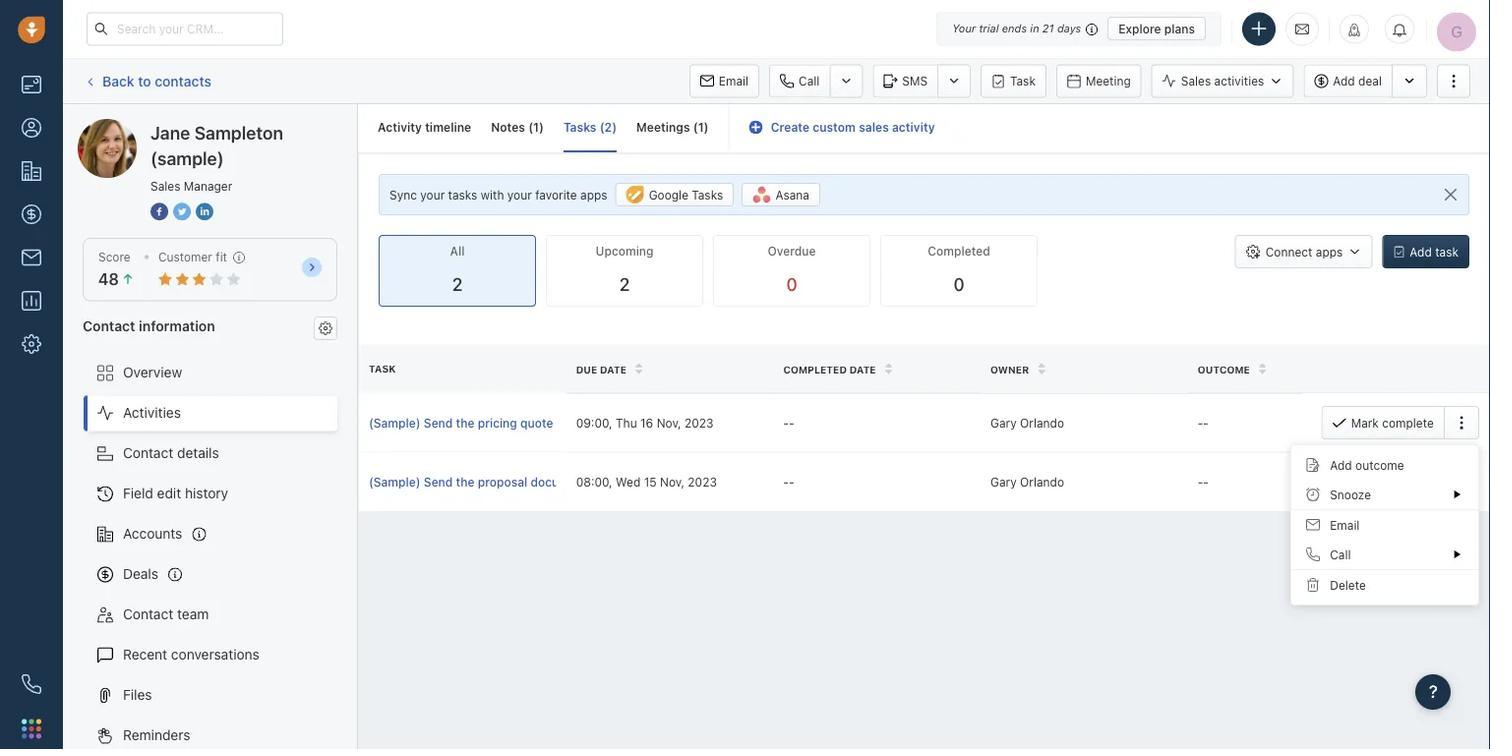Task type: describe. For each thing, give the bounding box(es) containing it.
) for meetings ( 1 )
[[704, 121, 709, 134]]

0 vertical spatial call
[[799, 74, 820, 88]]

reminders
[[123, 728, 190, 744]]

(sample) send the pricing quote link
[[369, 414, 557, 432]]

add for add task
[[1410, 245, 1432, 259]]

activity timeline
[[378, 121, 471, 134]]

your
[[953, 22, 976, 35]]

gary for 08:00, wed 15 nov, 2023
[[991, 476, 1017, 489]]

mng settings image
[[319, 322, 333, 335]]

notes ( 1 )
[[491, 121, 544, 134]]

details
[[177, 445, 219, 462]]

tasks ( 2 )
[[564, 121, 617, 134]]

google tasks
[[649, 188, 723, 202]]

1 vertical spatial apps
[[1316, 245, 1343, 259]]

complete
[[1383, 416, 1435, 430]]

add for add outcome
[[1330, 459, 1353, 472]]

jane sampleton (sample) down contacts
[[117, 119, 279, 135]]

21
[[1043, 22, 1054, 35]]

mark
[[1352, 416, 1379, 430]]

overdue
[[768, 245, 816, 258]]

field
[[123, 486, 153, 502]]

0 horizontal spatial tasks
[[564, 121, 597, 134]]

twitter circled image
[[173, 201, 191, 222]]

document
[[531, 476, 588, 489]]

meetings ( 1 )
[[637, 121, 709, 134]]

add for add deal
[[1333, 74, 1356, 88]]

sync
[[390, 188, 417, 202]]

custom
[[813, 121, 856, 134]]

add deal button
[[1304, 64, 1392, 98]]

customer fit
[[158, 250, 227, 264]]

meetings
[[637, 121, 690, 134]]

Search your CRM... text field
[[87, 12, 283, 46]]

0 horizontal spatial apps
[[581, 188, 608, 202]]

send for pricing
[[424, 416, 453, 430]]

0 vertical spatial (sample)
[[223, 119, 279, 135]]

fit
[[216, 250, 227, 264]]

history
[[185, 486, 228, 502]]

tasks
[[448, 188, 478, 202]]

activity
[[378, 121, 422, 134]]

asana button
[[742, 183, 821, 207]]

with
[[481, 188, 504, 202]]

back
[[102, 73, 134, 89]]

add task
[[1410, 245, 1459, 259]]

create custom sales activity
[[771, 121, 935, 134]]

call link
[[769, 64, 830, 98]]

email button
[[690, 64, 760, 98]]

1 vertical spatial task
[[369, 363, 396, 375]]

manager
[[184, 179, 232, 193]]

plans
[[1165, 22, 1195, 35]]

due date
[[576, 364, 627, 375]]

(sample) inside jane sampleton (sample)
[[151, 148, 224, 169]]

back to contacts link
[[83, 66, 213, 97]]

jane sampleton (sample) up manager
[[151, 122, 283, 169]]

in
[[1030, 22, 1040, 35]]

( for notes
[[528, 121, 533, 134]]

proposal
[[478, 476, 528, 489]]

the for pricing
[[456, 416, 475, 430]]

add deal
[[1333, 74, 1382, 88]]

add task button
[[1383, 235, 1470, 269]]

date for due date
[[600, 364, 627, 375]]

0 for overdue
[[787, 274, 798, 295]]

sales
[[859, 121, 889, 134]]

asana
[[776, 188, 810, 202]]

48 button
[[98, 270, 135, 289]]

to
[[138, 73, 151, 89]]

field edit history
[[123, 486, 228, 502]]

conversations
[[171, 647, 260, 663]]

2023 for 08:00, wed 15 nov, 2023
[[688, 476, 717, 489]]

connect apps
[[1266, 245, 1343, 259]]

orlando for 08:00, wed 15 nov, 2023
[[1020, 476, 1065, 489]]

activities
[[123, 405, 181, 421]]

contact team
[[123, 607, 209, 623]]

explore plans link
[[1108, 17, 1206, 40]]

(sample) send the proposal document link
[[369, 474, 588, 491]]

0 for completed
[[954, 274, 965, 295]]

nov, for 15
[[660, 476, 685, 489]]

create
[[771, 121, 810, 134]]

recent
[[123, 647, 167, 663]]

team
[[177, 607, 209, 623]]

(sample) for (sample) send the pricing quote
[[369, 416, 421, 430]]

1 horizontal spatial call
[[1330, 548, 1351, 562]]

contact for contact details
[[123, 445, 173, 462]]

send for proposal
[[424, 476, 453, 489]]

explore
[[1119, 22, 1162, 35]]

email image
[[1296, 21, 1310, 37]]

completed for completed
[[928, 245, 990, 258]]

files
[[123, 687, 152, 704]]

sync your tasks with your favorite apps
[[390, 188, 608, 202]]

mark complete button
[[1322, 406, 1444, 440]]

deal
[[1359, 74, 1382, 88]]

1 your from the left
[[420, 188, 445, 202]]

0 horizontal spatial call button
[[769, 64, 830, 98]]

48
[[98, 270, 119, 289]]

quote
[[521, 416, 553, 430]]

sampleton up manager
[[195, 122, 283, 143]]

snooze
[[1330, 488, 1372, 502]]

completed date
[[784, 364, 876, 375]]

sales manager
[[151, 179, 232, 193]]

add outcome
[[1330, 459, 1405, 472]]

gary for 09:00, thu 16 nov, 2023
[[991, 416, 1017, 430]]



Task type: locate. For each thing, give the bounding box(es) containing it.
1 vertical spatial tasks
[[692, 188, 723, 202]]

0 vertical spatial apps
[[581, 188, 608, 202]]

date for completed date
[[850, 364, 876, 375]]

google
[[649, 188, 689, 202]]

outcome
[[1356, 459, 1405, 472]]

1 the from the top
[[456, 416, 475, 430]]

1 vertical spatial the
[[456, 476, 475, 489]]

09:00,
[[576, 416, 613, 430]]

1 horizontal spatial task
[[1011, 74, 1036, 88]]

1 vertical spatial gary orlando
[[991, 476, 1065, 489]]

1 horizontal spatial email
[[1330, 519, 1360, 532]]

(sample)
[[223, 119, 279, 135], [151, 148, 224, 169]]

1 gary from the top
[[991, 416, 1017, 430]]

0 horizontal spatial date
[[600, 364, 627, 375]]

1 horizontal spatial tasks
[[692, 188, 723, 202]]

phone element
[[12, 665, 51, 704]]

jane
[[117, 119, 147, 135], [151, 122, 190, 143]]

0 vertical spatial (sample)
[[369, 416, 421, 430]]

meeting button
[[1057, 64, 1142, 98]]

1 for meetings ( 1 )
[[698, 121, 704, 134]]

2 gary orlando from the top
[[991, 476, 1065, 489]]

the left proposal on the left of the page
[[456, 476, 475, 489]]

task down your trial ends in 21 days
[[1011, 74, 1036, 88]]

0 vertical spatial task
[[1011, 74, 1036, 88]]

task button
[[981, 64, 1047, 98]]

2 for all
[[452, 274, 463, 295]]

1 right notes
[[533, 121, 539, 134]]

0 vertical spatial sales
[[1181, 74, 1211, 88]]

your right with
[[508, 188, 532, 202]]

completed for completed date
[[784, 364, 847, 375]]

nov,
[[657, 416, 681, 430], [660, 476, 685, 489]]

1 horizontal spatial (
[[600, 121, 605, 134]]

1 vertical spatial nov,
[[660, 476, 685, 489]]

0 horizontal spatial 2
[[452, 274, 463, 295]]

orlando for 09:00, thu 16 nov, 2023
[[1020, 416, 1065, 430]]

2023 for 09:00, thu 16 nov, 2023
[[685, 416, 714, 430]]

email down snooze
[[1330, 519, 1360, 532]]

1 date from the left
[[600, 364, 627, 375]]

0 vertical spatial call button
[[769, 64, 830, 98]]

jane down contacts
[[151, 122, 190, 143]]

explore plans
[[1119, 22, 1195, 35]]

contact for contact team
[[123, 607, 173, 623]]

2 horizontal spatial 2
[[620, 274, 630, 295]]

0 vertical spatial contact
[[83, 318, 135, 334]]

1 horizontal spatial )
[[612, 121, 617, 134]]

) for tasks ( 2 )
[[612, 121, 617, 134]]

gary orlando for 08:00, wed 15 nov, 2023
[[991, 476, 1065, 489]]

0 vertical spatial send
[[424, 416, 453, 430]]

send
[[424, 416, 453, 430], [424, 476, 453, 489]]

1 vertical spatial gary
[[991, 476, 1017, 489]]

) for notes ( 1 )
[[539, 121, 544, 134]]

0 vertical spatial the
[[456, 416, 475, 430]]

contact for contact information
[[83, 318, 135, 334]]

sales for sales manager
[[151, 179, 180, 193]]

sales activities
[[1181, 74, 1265, 88]]

1 send from the top
[[424, 416, 453, 430]]

1 horizontal spatial jane
[[151, 122, 190, 143]]

2 0 from the left
[[954, 274, 965, 295]]

information
[[139, 318, 215, 334]]

sales left activities at the right of the page
[[1181, 74, 1211, 88]]

wed
[[616, 476, 641, 489]]

0 vertical spatial nov,
[[657, 416, 681, 430]]

linkedin circled image
[[196, 201, 214, 222]]

0 horizontal spatial your
[[420, 188, 445, 202]]

0 horizontal spatial (
[[528, 121, 533, 134]]

sampleton down contacts
[[151, 119, 219, 135]]

task up (sample) send the pricing quote
[[369, 363, 396, 375]]

all
[[450, 245, 465, 258]]

jane down the to
[[117, 119, 147, 135]]

sales activities button
[[1152, 64, 1304, 98], [1152, 64, 1294, 98]]

call button up create
[[769, 64, 830, 98]]

1 horizontal spatial completed
[[928, 245, 990, 258]]

nov, right 15
[[660, 476, 685, 489]]

your right sync
[[420, 188, 445, 202]]

the inside (sample) send the proposal document link
[[456, 476, 475, 489]]

owner
[[991, 364, 1029, 375]]

16
[[641, 416, 654, 430]]

0 vertical spatial email
[[719, 74, 749, 88]]

1 vertical spatial 2023
[[688, 476, 717, 489]]

due
[[576, 364, 598, 375]]

1 (sample) from the top
[[369, 416, 421, 430]]

0 vertical spatial orlando
[[1020, 416, 1065, 430]]

2 horizontal spatial (
[[693, 121, 698, 134]]

2 left "meetings"
[[605, 121, 612, 134]]

call up create
[[799, 74, 820, 88]]

apps
[[581, 188, 608, 202], [1316, 245, 1343, 259]]

0 horizontal spatial task
[[369, 363, 396, 375]]

contact up recent in the left bottom of the page
[[123, 607, 173, 623]]

apps right favorite
[[581, 188, 608, 202]]

1 horizontal spatial 0
[[954, 274, 965, 295]]

pricing
[[478, 416, 517, 430]]

sms button
[[873, 64, 938, 98]]

0 horizontal spatial 0
[[787, 274, 798, 295]]

1 horizontal spatial date
[[850, 364, 876, 375]]

contacts
[[155, 73, 212, 89]]

jane sampleton (sample)
[[117, 119, 279, 135], [151, 122, 283, 169]]

contact down activities
[[123, 445, 173, 462]]

0 horizontal spatial sales
[[151, 179, 180, 193]]

1 vertical spatial (sample)
[[151, 148, 224, 169]]

timeline
[[425, 121, 471, 134]]

add left the task
[[1410, 245, 1432, 259]]

freshworks switcher image
[[22, 720, 41, 739]]

2 horizontal spatial )
[[704, 121, 709, 134]]

orlando
[[1020, 416, 1065, 430], [1020, 476, 1065, 489]]

09:00, thu 16 nov, 2023
[[576, 416, 714, 430]]

the for proposal
[[456, 476, 475, 489]]

facebook circled image
[[151, 201, 168, 222]]

2 (sample) from the top
[[369, 476, 421, 489]]

(sample) up sales manager
[[151, 148, 224, 169]]

jane inside jane sampleton (sample)
[[151, 122, 190, 143]]

tasks inside button
[[692, 188, 723, 202]]

1 vertical spatial call
[[1330, 548, 1351, 562]]

sms
[[903, 74, 928, 88]]

recent conversations
[[123, 647, 260, 663]]

2023 right 16
[[685, 416, 714, 430]]

08:00, wed 15 nov, 2023
[[576, 476, 717, 489]]

3 ( from the left
[[693, 121, 698, 134]]

phone image
[[22, 675, 41, 695]]

mark complete
[[1352, 416, 1435, 430]]

1
[[533, 121, 539, 134], [698, 121, 704, 134]]

call up the delete
[[1330, 548, 1351, 562]]

outcome
[[1198, 364, 1250, 375]]

the left pricing
[[456, 416, 475, 430]]

sales for sales activities
[[1181, 74, 1211, 88]]

(sample) send the proposal document
[[369, 476, 588, 489]]

1 horizontal spatial apps
[[1316, 245, 1343, 259]]

2 ( from the left
[[600, 121, 605, 134]]

15
[[644, 476, 657, 489]]

snooze button
[[1292, 480, 1479, 510]]

sales up the facebook circled image at the left top of the page
[[151, 179, 180, 193]]

task
[[1436, 245, 1459, 259]]

edit
[[157, 486, 181, 502]]

0 horizontal spatial )
[[539, 121, 544, 134]]

2 your from the left
[[508, 188, 532, 202]]

back to contacts
[[102, 73, 212, 89]]

sales
[[1181, 74, 1211, 88], [151, 179, 180, 193]]

-
[[784, 416, 789, 430], [789, 416, 795, 430], [1198, 416, 1204, 430], [1204, 416, 1209, 430], [784, 476, 789, 489], [789, 476, 795, 489], [1198, 476, 1204, 489], [1204, 476, 1209, 489]]

send left pricing
[[424, 416, 453, 430]]

2 vertical spatial contact
[[123, 607, 173, 623]]

activities
[[1215, 74, 1265, 88]]

contact details
[[123, 445, 219, 462]]

( left "meetings"
[[600, 121, 605, 134]]

1 1 from the left
[[533, 121, 539, 134]]

meeting
[[1086, 74, 1131, 88]]

2 gary from the top
[[991, 476, 1017, 489]]

1 vertical spatial send
[[424, 476, 453, 489]]

nov, right 16
[[657, 416, 681, 430]]

2 date from the left
[[850, 364, 876, 375]]

tasks right google
[[692, 188, 723, 202]]

0 vertical spatial gary orlando
[[991, 416, 1065, 430]]

1 vertical spatial completed
[[784, 364, 847, 375]]

1 0 from the left
[[787, 274, 798, 295]]

1 vertical spatial add
[[1410, 245, 1432, 259]]

0 vertical spatial add
[[1333, 74, 1356, 88]]

(
[[528, 121, 533, 134], [600, 121, 605, 134], [693, 121, 698, 134]]

1 vertical spatial email
[[1330, 519, 1360, 532]]

( right notes
[[528, 121, 533, 134]]

nov, for 16
[[657, 416, 681, 430]]

task inside button
[[1011, 74, 1036, 88]]

) right notes
[[539, 121, 544, 134]]

1 vertical spatial orlando
[[1020, 476, 1065, 489]]

date
[[600, 364, 627, 375], [850, 364, 876, 375]]

2 for upcoming
[[620, 274, 630, 295]]

1 vertical spatial contact
[[123, 445, 173, 462]]

create custom sales activity link
[[749, 121, 935, 134]]

1 horizontal spatial sales
[[1181, 74, 1211, 88]]

task
[[1011, 74, 1036, 88], [369, 363, 396, 375]]

(sample) up manager
[[223, 119, 279, 135]]

)
[[539, 121, 544, 134], [612, 121, 617, 134], [704, 121, 709, 134]]

1 orlando from the top
[[1020, 416, 1065, 430]]

trial
[[979, 22, 999, 35]]

ends
[[1002, 22, 1027, 35]]

1 horizontal spatial call button
[[1292, 540, 1479, 570]]

1 vertical spatial sales
[[151, 179, 180, 193]]

apps right the connect
[[1316, 245, 1343, 259]]

1 right "meetings"
[[698, 121, 704, 134]]

0 vertical spatial 2023
[[685, 416, 714, 430]]

0 vertical spatial gary
[[991, 416, 1017, 430]]

0 horizontal spatial call
[[799, 74, 820, 88]]

overview
[[123, 365, 182, 381]]

2 vertical spatial add
[[1330, 459, 1353, 472]]

add left deal
[[1333, 74, 1356, 88]]

(sample) send the pricing quote
[[369, 416, 553, 430]]

0 horizontal spatial 1
[[533, 121, 539, 134]]

0 horizontal spatial completed
[[784, 364, 847, 375]]

( for meetings
[[693, 121, 698, 134]]

contact information
[[83, 318, 215, 334]]

email left call link
[[719, 74, 749, 88]]

days
[[1058, 22, 1082, 35]]

add up snooze
[[1330, 459, 1353, 472]]

1 ) from the left
[[539, 121, 544, 134]]

2 orlando from the top
[[1020, 476, 1065, 489]]

gary orlando
[[991, 416, 1065, 430], [991, 476, 1065, 489]]

2 the from the top
[[456, 476, 475, 489]]

2 1 from the left
[[698, 121, 704, 134]]

0 horizontal spatial jane
[[117, 119, 147, 135]]

the inside (sample) send the pricing quote link
[[456, 416, 475, 430]]

1 for notes ( 1 )
[[533, 121, 539, 134]]

(sample) for (sample) send the proposal document
[[369, 476, 421, 489]]

activity
[[892, 121, 935, 134]]

1 horizontal spatial 1
[[698, 121, 704, 134]]

favorite
[[535, 188, 577, 202]]

tasks right notes ( 1 )
[[564, 121, 597, 134]]

08:00,
[[576, 476, 613, 489]]

1 vertical spatial call button
[[1292, 540, 1479, 570]]

your
[[420, 188, 445, 202], [508, 188, 532, 202]]

( right "meetings"
[[693, 121, 698, 134]]

( for tasks
[[600, 121, 605, 134]]

2 down upcoming
[[620, 274, 630, 295]]

contact down 48
[[83, 318, 135, 334]]

sampleton
[[151, 119, 219, 135], [195, 122, 283, 143]]

gary orlando for 09:00, thu 16 nov, 2023
[[991, 416, 1065, 430]]

notes
[[491, 121, 525, 134]]

2 down all
[[452, 274, 463, 295]]

your trial ends in 21 days
[[953, 22, 1082, 35]]

2023
[[685, 416, 714, 430], [688, 476, 717, 489]]

1 vertical spatial (sample)
[[369, 476, 421, 489]]

email inside button
[[719, 74, 749, 88]]

) left "meetings"
[[612, 121, 617, 134]]

score
[[98, 250, 131, 264]]

1 horizontal spatial your
[[508, 188, 532, 202]]

2023 right 15
[[688, 476, 717, 489]]

0 vertical spatial completed
[[928, 245, 990, 258]]

1 gary orlando from the top
[[991, 416, 1065, 430]]

send down (sample) send the pricing quote
[[424, 476, 453, 489]]

call button up the delete
[[1292, 540, 1479, 570]]

2 ) from the left
[[612, 121, 617, 134]]

--
[[784, 416, 795, 430], [1198, 416, 1209, 430], [784, 476, 795, 489], [1198, 476, 1209, 489]]

0 horizontal spatial email
[[719, 74, 749, 88]]

1 ( from the left
[[528, 121, 533, 134]]

) right "meetings"
[[704, 121, 709, 134]]

0 vertical spatial tasks
[[564, 121, 597, 134]]

1 horizontal spatial 2
[[605, 121, 612, 134]]

2 send from the top
[[424, 476, 453, 489]]

3 ) from the left
[[704, 121, 709, 134]]



Task type: vqa. For each thing, say whether or not it's contained in the screenshot.
bottom JANE.
no



